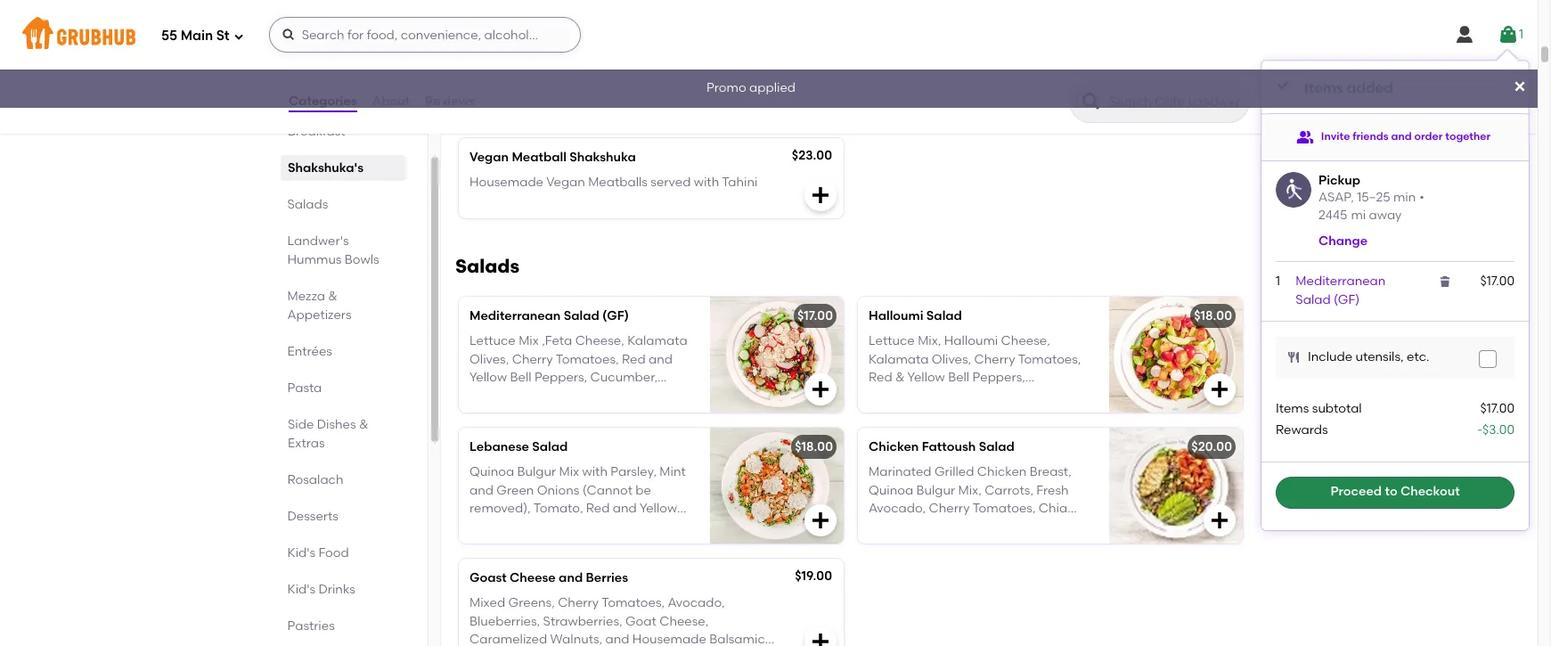 Task type: describe. For each thing, give the bounding box(es) containing it.
pepper
[[519, 62, 563, 77]]

pickup asap, 15–25 min • 2445 mi away
[[1319, 172, 1425, 223]]

cheese, for halloumi
[[1001, 334, 1051, 349]]

salad up carrots,
[[979, 439, 1015, 455]]

red for &
[[869, 370, 893, 385]]

lebanese salad image
[[710, 428, 844, 544]]

about
[[372, 93, 410, 109]]

items for items added
[[1305, 79, 1344, 96]]

extras
[[288, 436, 325, 451]]

pastries
[[288, 618, 335, 634]]

2 horizontal spatial with
[[694, 175, 719, 190]]

served
[[651, 175, 691, 190]]

pasta tab
[[288, 379, 399, 397]]

search icon image
[[1081, 91, 1102, 112]]

chia
[[1039, 501, 1068, 516]]

seeds
[[869, 519, 905, 534]]

red for and
[[622, 352, 646, 367]]

entrées tab
[[288, 342, 399, 361]]

strawberries,
[[543, 614, 623, 629]]

svg image inside main navigation navigation
[[1454, 24, 1476, 45]]

chicken inside marinated grilled chicken breast, quinoa bulgur mix, carrots, fresh avocado, cherry tomatoes, chia seeds
[[977, 465, 1027, 480]]

friends
[[1353, 130, 1389, 142]]

pasta
[[288, 381, 322, 396]]

bell for radish
[[948, 370, 970, 385]]

$23.00
[[792, 148, 832, 163]]

away
[[1369, 208, 1402, 223]]

drinks
[[319, 582, 356, 597]]

cherry inside mixed greens, cherry tomatoes, avocado, blueberries, strawberries, goat cheese, caramelized walnuts, and housemade balsam
[[558, 596, 599, 611]]

food
[[319, 545, 350, 561]]

shakshuka's tab
[[288, 159, 399, 177]]

salads inside tab
[[288, 197, 329, 212]]

landwer's hummus bowls tab
[[288, 232, 399, 269]]

and inside the lettuce mix ,feta cheese, kalamata olives, cherry tomatoes, red and yellow bell peppers, cucumber, radish, sumac with lemon mint dressing
[[649, 352, 673, 367]]

with inside the lettuce mix ,feta cheese, kalamata olives, cherry tomatoes, red and yellow bell peppers, cucumber, radish, sumac with lemon mint dressing
[[562, 388, 588, 403]]

landwer's
[[288, 233, 349, 249]]

bread.
[[520, 116, 560, 131]]

lettuce for lettuce mix ,feta cheese, kalamata olives, cherry tomatoes, red and yellow bell peppers, cucumber, radish, sumac with lemon mint dressing
[[470, 334, 516, 349]]

(gf) inside 'mediterranean salad (gf)'
[[1334, 292, 1360, 307]]

kid's food
[[288, 545, 350, 561]]

and inside invite friends and order together button
[[1392, 130, 1412, 142]]

people icon image
[[1297, 128, 1314, 146]]

rosalach
[[288, 472, 344, 487]]

,feta
[[542, 334, 572, 349]]

tahini
[[722, 175, 758, 190]]

55 main st
[[161, 27, 230, 43]]

kid's drinks
[[288, 582, 356, 597]]

1 inside "items added" tooltip
[[1276, 274, 1281, 289]]

tahini,
[[523, 98, 562, 113]]

mix, inside lettuce mix, halloumi cheese, kalamata olives, cherry tomatoes, red & yellow bell peppers, cucumbers, radish & lemon mint dressing.
[[918, 334, 942, 349]]

mix
[[519, 334, 539, 349]]

0 vertical spatial $17.00
[[1481, 274, 1515, 289]]

marinated grilled chicken breast, quinoa bulgur mix, carrots, fresh avocado, cherry tomatoes, chia seeds
[[869, 465, 1072, 534]]

rewards
[[1276, 423, 1328, 438]]

and inside "two eggs poached in a spiced tomato pepper sauce, crispy halloumi cheese and spinach, with a side of tahini, side salad and challah bread."
[[575, 80, 600, 95]]

goat
[[626, 614, 657, 629]]

berries
[[586, 570, 628, 586]]

items subtotal
[[1276, 401, 1362, 416]]

categories button
[[288, 70, 358, 134]]

lebanese
[[470, 439, 529, 455]]

mixed greens, cherry tomatoes, avocado, blueberries, strawberries, goat cheese, caramelized walnuts, and housemade balsam
[[470, 596, 765, 646]]

salad up ,feta on the left
[[564, 308, 600, 324]]

about button
[[371, 70, 411, 134]]

$18.00 for lebanese salad
[[795, 439, 833, 455]]

halloumi up cucumbers, on the bottom right of the page
[[869, 308, 924, 324]]

vegan meatball shakshuka
[[470, 150, 636, 165]]

mi
[[1351, 208, 1366, 223]]

housemade vegan meatballs served with tahini
[[470, 175, 758, 190]]

main navigation navigation
[[0, 0, 1538, 70]]

mediterranean salad (gf) link
[[1296, 274, 1386, 307]]

invite
[[1322, 130, 1350, 142]]

kid's drinks tab
[[288, 580, 399, 599]]

main
[[181, 27, 213, 43]]

chicken fattoush salad image
[[1110, 428, 1243, 544]]

yellow for radish,
[[470, 370, 507, 385]]

0 horizontal spatial chicken
[[869, 439, 919, 455]]

1 vertical spatial (gf)
[[603, 308, 629, 324]]

fattoush
[[922, 439, 976, 455]]

quinoa
[[869, 483, 914, 498]]

lemon inside lettuce mix, halloumi cheese, kalamata olives, cherry tomatoes, red & yellow bell peppers, cucumbers, radish & lemon mint dressing.
[[1002, 388, 1044, 403]]

& up cucumbers, on the bottom right of the page
[[896, 370, 905, 385]]

eggs
[[497, 44, 526, 59]]

pickup
[[1319, 172, 1361, 188]]

marinated
[[869, 465, 932, 480]]

proceed to checkout
[[1331, 484, 1460, 499]]

0 horizontal spatial vegan
[[470, 150, 509, 165]]

cheese, inside mixed greens, cherry tomatoes, avocado, blueberries, strawberries, goat cheese, caramelized walnuts, and housemade balsam
[[660, 614, 709, 629]]

halloumi shakshuka
[[470, 19, 594, 34]]

& inside mezza & appetizers
[[329, 289, 338, 304]]

meatballs
[[588, 175, 648, 190]]

asap,
[[1319, 190, 1354, 205]]

desserts tab
[[288, 507, 399, 526]]

lettuce mix ,feta cheese, kalamata olives, cherry tomatoes, red and yellow bell peppers, cucumber, radish, sumac with lemon mint dressing
[[470, 334, 688, 421]]

reviews button
[[424, 70, 476, 134]]

invite friends and order together
[[1322, 130, 1491, 142]]

min
[[1394, 190, 1416, 205]]

1 button
[[1498, 19, 1524, 51]]

desserts
[[288, 509, 339, 524]]

landwer's hummus bowls
[[288, 233, 380, 267]]

spinach,
[[603, 80, 655, 95]]

mediterranean salad (gf) inside "items added" tooltip
[[1296, 274, 1386, 307]]

two
[[470, 44, 494, 59]]

and inside mixed greens, cherry tomatoes, avocado, blueberries, strawberries, goat cheese, caramelized walnuts, and housemade balsam
[[606, 632, 630, 646]]

1 vertical spatial cheese
[[510, 570, 556, 586]]

olives, for mix,
[[932, 352, 972, 367]]

radish,
[[470, 388, 514, 403]]

change
[[1319, 234, 1368, 249]]

dishes
[[317, 417, 356, 432]]

items added
[[1305, 79, 1394, 96]]

yellow for radish
[[908, 370, 945, 385]]

0 horizontal spatial mediterranean salad (gf)
[[470, 308, 629, 324]]

salad up lettuce mix, halloumi cheese, kalamata olives, cherry tomatoes, red & yellow bell peppers, cucumbers, radish & lemon mint dressing.
[[927, 308, 962, 324]]

1 vertical spatial shakshuka
[[570, 150, 636, 165]]

promo applied
[[707, 81, 796, 96]]

checkout
[[1401, 484, 1460, 499]]

subtotal
[[1313, 401, 1362, 416]]

& right radish
[[990, 388, 999, 403]]

side dishes & extras tab
[[288, 415, 399, 453]]

goast
[[470, 570, 507, 586]]

goast cheese and berries
[[470, 570, 628, 586]]

sinia shakshuka image
[[1110, 7, 1243, 123]]

mezza & appetizers tab
[[288, 287, 399, 324]]

of
[[508, 98, 520, 113]]

mint inside lettuce mix, halloumi cheese, kalamata olives, cherry tomatoes, red & yellow bell peppers, cucumbers, radish & lemon mint dressing.
[[1047, 388, 1073, 403]]

include utensils, etc.
[[1308, 349, 1430, 364]]

1 vertical spatial $17.00
[[798, 308, 833, 324]]

mixed
[[470, 596, 505, 611]]



Task type: locate. For each thing, give the bounding box(es) containing it.
cheese up tahini,
[[527, 80, 573, 95]]

2 peppers, from the left
[[973, 370, 1026, 385]]

vegan down vegan meatball shakshuka
[[546, 175, 585, 190]]

1 horizontal spatial lettuce
[[869, 334, 915, 349]]

red inside the lettuce mix ,feta cheese, kalamata olives, cherry tomatoes, red and yellow bell peppers, cucumber, radish, sumac with lemon mint dressing
[[622, 352, 646, 367]]

bell inside the lettuce mix ,feta cheese, kalamata olives, cherry tomatoes, red and yellow bell peppers, cucumber, radish, sumac with lemon mint dressing
[[510, 370, 532, 385]]

0 vertical spatial chicken
[[869, 439, 919, 455]]

kalamata up the cucumber,
[[628, 334, 688, 349]]

side inside side dishes & extras
[[288, 417, 314, 432]]

poached
[[529, 44, 584, 59]]

with inside "two eggs poached in a spiced tomato pepper sauce, crispy halloumi cheese and spinach, with a side of tahini, side salad and challah bread."
[[658, 80, 684, 95]]

0 horizontal spatial salads
[[288, 197, 329, 212]]

0 horizontal spatial with
[[562, 388, 588, 403]]

2 vertical spatial with
[[562, 388, 588, 403]]

bell up sumac
[[510, 370, 532, 385]]

0 horizontal spatial yellow
[[470, 370, 507, 385]]

1 vertical spatial chicken
[[977, 465, 1027, 480]]

0 vertical spatial mix,
[[918, 334, 942, 349]]

1 vertical spatial avocado,
[[668, 596, 725, 611]]

kalamata inside the lettuce mix ,feta cheese, kalamata olives, cherry tomatoes, red and yellow bell peppers, cucumber, radish, sumac with lemon mint dressing
[[628, 334, 688, 349]]

breast,
[[1030, 465, 1072, 480]]

0 horizontal spatial peppers,
[[535, 370, 587, 385]]

a right in
[[600, 44, 608, 59]]

0 vertical spatial (gf)
[[1334, 292, 1360, 307]]

1 horizontal spatial mint
[[1047, 388, 1073, 403]]

shakshuka up poached
[[527, 19, 594, 34]]

peppers, for sumac
[[535, 370, 587, 385]]

1 vertical spatial kid's
[[288, 582, 316, 597]]

Search for food, convenience, alcohol... search field
[[269, 17, 581, 53]]

& inside side dishes & extras
[[359, 417, 369, 432]]

2 mint from the left
[[1047, 388, 1073, 403]]

and left berries
[[559, 570, 583, 586]]

mediterranean salad (gf) down change button
[[1296, 274, 1386, 307]]

salad up include
[[1296, 292, 1331, 307]]

olives, inside lettuce mix, halloumi cheese, kalamata olives, cherry tomatoes, red & yellow bell peppers, cucumbers, radish & lemon mint dressing.
[[932, 352, 972, 367]]

$3.00
[[1483, 423, 1515, 438]]

1 horizontal spatial (gf)
[[1334, 292, 1360, 307]]

0 vertical spatial a
[[600, 44, 608, 59]]

halloumi shakshuka image
[[710, 7, 844, 123]]

cheese
[[527, 80, 573, 95], [510, 570, 556, 586]]

reviews
[[425, 93, 475, 109]]

0 vertical spatial mediterranean salad (gf)
[[1296, 274, 1386, 307]]

entrées
[[288, 344, 333, 359]]

0 vertical spatial kid's
[[288, 545, 316, 561]]

kid's inside tab
[[288, 582, 316, 597]]

cheese inside "two eggs poached in a spiced tomato pepper sauce, crispy halloumi cheese and spinach, with a side of tahini, side salad and challah bread."
[[527, 80, 573, 95]]

pastries tab
[[288, 617, 399, 635]]

radish
[[946, 388, 987, 403]]

fresh
[[1037, 483, 1069, 498]]

grilled
[[935, 465, 974, 480]]

2445
[[1319, 208, 1348, 223]]

kid's left drinks
[[288, 582, 316, 597]]

0 horizontal spatial olives,
[[470, 352, 509, 367]]

and down the sauce,
[[575, 80, 600, 95]]

0 horizontal spatial side
[[288, 417, 314, 432]]

0 horizontal spatial red
[[622, 352, 646, 367]]

dressing
[[470, 406, 521, 421]]

1 vertical spatial a
[[470, 98, 478, 113]]

1 horizontal spatial kalamata
[[869, 352, 929, 367]]

1 horizontal spatial avocado,
[[869, 501, 926, 516]]

halloumi inside lettuce mix, halloumi cheese, kalamata olives, cherry tomatoes, red & yellow bell peppers, cucumbers, radish & lemon mint dressing.
[[944, 334, 998, 349]]

0 horizontal spatial lettuce
[[470, 334, 516, 349]]

items
[[1305, 79, 1344, 96], [1276, 401, 1310, 416]]

1 lettuce from the left
[[470, 334, 516, 349]]

etc.
[[1407, 349, 1430, 364]]

kid's food tab
[[288, 544, 399, 562]]

1 kid's from the top
[[288, 545, 316, 561]]

1 vertical spatial items
[[1276, 401, 1310, 416]]

categories
[[289, 93, 357, 109]]

cherry
[[512, 352, 553, 367], [975, 352, 1016, 367], [929, 501, 970, 516], [558, 596, 599, 611]]

cheese, inside the lettuce mix ,feta cheese, kalamata olives, cherry tomatoes, red and yellow bell peppers, cucumber, radish, sumac with lemon mint dressing
[[575, 334, 625, 349]]

mint up breast,
[[1047, 388, 1073, 403]]

blueberries,
[[470, 614, 540, 629]]

peppers, inside the lettuce mix ,feta cheese, kalamata olives, cherry tomatoes, red and yellow bell peppers, cucumber, radish, sumac with lemon mint dressing
[[535, 370, 587, 385]]

1 vertical spatial vegan
[[546, 175, 585, 190]]

1 lemon from the left
[[591, 388, 632, 403]]

lettuce mix, halloumi cheese, kalamata olives, cherry tomatoes, red & yellow bell peppers, cucumbers, radish & lemon mint dressing.
[[869, 334, 1081, 421]]

cucumbers,
[[869, 388, 943, 403]]

bell inside lettuce mix, halloumi cheese, kalamata olives, cherry tomatoes, red & yellow bell peppers, cucumbers, radish & lemon mint dressing.
[[948, 370, 970, 385]]

bell up radish
[[948, 370, 970, 385]]

red up cucumbers, on the bottom right of the page
[[869, 370, 893, 385]]

lemon inside the lettuce mix ,feta cheese, kalamata olives, cherry tomatoes, red and yellow bell peppers, cucumber, radish, sumac with lemon mint dressing
[[591, 388, 632, 403]]

1 vertical spatial mix,
[[958, 483, 982, 498]]

2 bell from the left
[[948, 370, 970, 385]]

salad inside "two eggs poached in a spiced tomato pepper sauce, crispy halloumi cheese and spinach, with a side of tahini, side salad and challah bread."
[[594, 98, 629, 113]]

shakshuka's
[[288, 160, 364, 176]]

0 vertical spatial shakshuka
[[527, 19, 594, 34]]

kalamata for and
[[628, 334, 688, 349]]

mix, inside marinated grilled chicken breast, quinoa bulgur mix, carrots, fresh avocado, cherry tomatoes, chia seeds
[[958, 483, 982, 498]]

svg image
[[1454, 24, 1476, 45], [1276, 78, 1290, 93], [1209, 89, 1231, 111], [810, 185, 831, 206], [1439, 275, 1453, 289], [1287, 350, 1301, 365], [1483, 354, 1494, 365], [1209, 379, 1231, 400]]

1 mint from the left
[[635, 388, 662, 403]]

lemon right radish
[[1002, 388, 1044, 403]]

chicken fattoush salad
[[869, 439, 1015, 455]]

1 horizontal spatial $18.00
[[1194, 308, 1233, 324]]

svg image inside 1 button
[[1498, 24, 1519, 45]]

kalamata inside lettuce mix, halloumi cheese, kalamata olives, cherry tomatoes, red & yellow bell peppers, cucumbers, radish & lemon mint dressing.
[[869, 352, 929, 367]]

halloumi salad image
[[1110, 297, 1243, 413]]

1 vertical spatial with
[[694, 175, 719, 190]]

55
[[161, 27, 177, 43]]

1 horizontal spatial lemon
[[1002, 388, 1044, 403]]

1 vertical spatial side
[[288, 417, 314, 432]]

hummus
[[288, 252, 342, 267]]

and
[[632, 98, 657, 113]]

halloumi inside "two eggs poached in a spiced tomato pepper sauce, crispy halloumi cheese and spinach, with a side of tahini, side salad and challah bread."
[[470, 80, 524, 95]]

1 horizontal spatial salads
[[455, 255, 520, 277]]

2 horizontal spatial cheese,
[[1001, 334, 1051, 349]]

mediterranean down change button
[[1296, 274, 1386, 289]]

cherry inside lettuce mix, halloumi cheese, kalamata olives, cherry tomatoes, red & yellow bell peppers, cucumbers, radish & lemon mint dressing.
[[975, 352, 1016, 367]]

shakshuka
[[527, 19, 594, 34], [570, 150, 636, 165]]

with
[[658, 80, 684, 95], [694, 175, 719, 190], [562, 388, 588, 403]]

and down goat
[[606, 632, 630, 646]]

yellow inside lettuce mix, halloumi cheese, kalamata olives, cherry tomatoes, red & yellow bell peppers, cucumbers, radish & lemon mint dressing.
[[908, 370, 945, 385]]

0 vertical spatial vegan
[[470, 150, 509, 165]]

2 kid's from the top
[[288, 582, 316, 597]]

yellow up cucumbers, on the bottom right of the page
[[908, 370, 945, 385]]

salad inside "items added" tooltip
[[1296, 292, 1331, 307]]

2 olives, from the left
[[932, 352, 972, 367]]

items up rewards on the right bottom of the page
[[1276, 401, 1310, 416]]

1 vertical spatial salads
[[455, 255, 520, 277]]

salad right lebanese
[[532, 439, 568, 455]]

and left order
[[1392, 130, 1412, 142]]

mediterranean salad (gf) up ,feta on the left
[[470, 308, 629, 324]]

0 vertical spatial red
[[622, 352, 646, 367]]

1 bell from the left
[[510, 370, 532, 385]]

0 horizontal spatial mix,
[[918, 334, 942, 349]]

•
[[1420, 190, 1425, 205]]

tomatoes, inside mixed greens, cherry tomatoes, avocado, blueberries, strawberries, goat cheese, caramelized walnuts, and housemade balsam
[[602, 596, 665, 611]]

and up the cucumber,
[[649, 352, 673, 367]]

0 vertical spatial housemade
[[470, 175, 544, 190]]

items for items subtotal
[[1276, 401, 1310, 416]]

1 horizontal spatial vegan
[[546, 175, 585, 190]]

1 olives, from the left
[[470, 352, 509, 367]]

lettuce
[[470, 334, 516, 349], [869, 334, 915, 349]]

avocado, inside marinated grilled chicken breast, quinoa bulgur mix, carrots, fresh avocado, cherry tomatoes, chia seeds
[[869, 501, 926, 516]]

1 horizontal spatial mix,
[[958, 483, 982, 498]]

kalamata for &
[[869, 352, 929, 367]]

cheese up greens,
[[510, 570, 556, 586]]

0 horizontal spatial lemon
[[591, 388, 632, 403]]

olives, inside the lettuce mix ,feta cheese, kalamata olives, cherry tomatoes, red and yellow bell peppers, cucumber, radish, sumac with lemon mint dressing
[[470, 352, 509, 367]]

lemon
[[591, 388, 632, 403], [1002, 388, 1044, 403]]

peppers,
[[535, 370, 587, 385], [973, 370, 1026, 385]]

1 horizontal spatial housemade
[[633, 632, 707, 646]]

1 peppers, from the left
[[535, 370, 587, 385]]

with left tahini
[[694, 175, 719, 190]]

$19.00
[[795, 569, 832, 584]]

-$3.00
[[1478, 423, 1515, 438]]

0 horizontal spatial bell
[[510, 370, 532, 385]]

0 vertical spatial kalamata
[[628, 334, 688, 349]]

cheese,
[[575, 334, 625, 349], [1001, 334, 1051, 349], [660, 614, 709, 629]]

challah
[[470, 116, 517, 131]]

0 horizontal spatial avocado,
[[668, 596, 725, 611]]

yellow up radish,
[[470, 370, 507, 385]]

appetizers
[[288, 307, 352, 323]]

mediterranean up the mix on the left bottom of the page
[[470, 308, 561, 324]]

(gf) down change button
[[1334, 292, 1360, 307]]

to
[[1385, 484, 1398, 499]]

$20.00
[[1192, 439, 1233, 455]]

cherry up radish
[[975, 352, 1016, 367]]

items added tooltip
[[1262, 50, 1529, 530]]

lettuce inside the lettuce mix ,feta cheese, kalamata olives, cherry tomatoes, red and yellow bell peppers, cucumber, radish, sumac with lemon mint dressing
[[470, 334, 516, 349]]

svg image
[[1498, 24, 1519, 45], [281, 28, 296, 42], [233, 31, 244, 41], [1513, 79, 1528, 94], [810, 89, 831, 111], [810, 379, 831, 400], [810, 510, 831, 531], [1209, 510, 1231, 531], [810, 631, 831, 646]]

spiced
[[611, 44, 653, 59]]

side right tahini,
[[565, 98, 591, 113]]

chicken up marinated
[[869, 439, 919, 455]]

tomatoes, inside lettuce mix, halloumi cheese, kalamata olives, cherry tomatoes, red & yellow bell peppers, cucumbers, radish & lemon mint dressing.
[[1018, 352, 1081, 367]]

salads up the mix on the left bottom of the page
[[455, 255, 520, 277]]

1 horizontal spatial cheese,
[[660, 614, 709, 629]]

change button
[[1319, 233, 1368, 251]]

side
[[565, 98, 591, 113], [288, 417, 314, 432]]

mix, down grilled
[[958, 483, 982, 498]]

1 horizontal spatial side
[[565, 98, 591, 113]]

0 vertical spatial items
[[1305, 79, 1344, 96]]

0 horizontal spatial housemade
[[470, 175, 544, 190]]

side inside "two eggs poached in a spiced tomato pepper sauce, crispy halloumi cheese and spinach, with a side of tahini, side salad and challah bread."
[[565, 98, 591, 113]]

1
[[1519, 27, 1524, 42], [1276, 274, 1281, 289]]

halloumi up "side" on the left of the page
[[470, 80, 524, 95]]

greens,
[[508, 596, 555, 611]]

1 vertical spatial red
[[869, 370, 893, 385]]

0 vertical spatial salads
[[288, 197, 329, 212]]

pickup icon image
[[1276, 172, 1312, 207]]

red up the cucumber,
[[622, 352, 646, 367]]

mint inside the lettuce mix ,feta cheese, kalamata olives, cherry tomatoes, red and yellow bell peppers, cucumber, radish, sumac with lemon mint dressing
[[635, 388, 662, 403]]

2 yellow from the left
[[908, 370, 945, 385]]

a
[[600, 44, 608, 59], [470, 98, 478, 113]]

kalamata up cucumbers, on the bottom right of the page
[[869, 352, 929, 367]]

mint down the cucumber,
[[635, 388, 662, 403]]

salad
[[594, 98, 629, 113], [1296, 292, 1331, 307], [564, 308, 600, 324], [927, 308, 962, 324], [532, 439, 568, 455], [979, 439, 1015, 455]]

housemade inside mixed greens, cherry tomatoes, avocado, blueberries, strawberries, goat cheese, caramelized walnuts, and housemade balsam
[[633, 632, 707, 646]]

0 horizontal spatial cheese,
[[575, 334, 625, 349]]

kid's for kid's drinks
[[288, 582, 316, 597]]

breakfast
[[288, 124, 345, 139]]

0 horizontal spatial $18.00
[[795, 439, 833, 455]]

2 vertical spatial $17.00
[[1481, 401, 1515, 416]]

1 horizontal spatial with
[[658, 80, 684, 95]]

0 horizontal spatial kalamata
[[628, 334, 688, 349]]

0 vertical spatial mediterranean
[[1296, 274, 1386, 289]]

bulgur
[[917, 483, 955, 498]]

1 inside button
[[1519, 27, 1524, 42]]

lettuce for lettuce mix, halloumi cheese, kalamata olives, cherry tomatoes, red & yellow bell peppers, cucumbers, radish & lemon mint dressing.
[[869, 334, 915, 349]]

meatball
[[512, 150, 567, 165]]

(gf) up the cucumber,
[[603, 308, 629, 324]]

1 horizontal spatial peppers,
[[973, 370, 1026, 385]]

tomatoes, inside marinated grilled chicken breast, quinoa bulgur mix, carrots, fresh avocado, cherry tomatoes, chia seeds
[[973, 501, 1036, 516]]

in
[[587, 44, 597, 59]]

0 horizontal spatial (gf)
[[603, 308, 629, 324]]

cheese, inside lettuce mix, halloumi cheese, kalamata olives, cherry tomatoes, red & yellow bell peppers, cucumbers, radish & lemon mint dressing.
[[1001, 334, 1051, 349]]

salads tab
[[288, 195, 399, 214]]

halloumi up radish
[[944, 334, 998, 349]]

sauce,
[[566, 62, 607, 77]]

cherry inside marinated grilled chicken breast, quinoa bulgur mix, carrots, fresh avocado, cherry tomatoes, chia seeds
[[929, 501, 970, 516]]

1 vertical spatial $18.00
[[795, 439, 833, 455]]

walnuts,
[[550, 632, 603, 646]]

salad down spinach,
[[594, 98, 629, 113]]

proceed to checkout button
[[1276, 476, 1515, 509]]

peppers, up sumac
[[535, 370, 587, 385]]

1 vertical spatial kalamata
[[869, 352, 929, 367]]

housemade down goat
[[633, 632, 707, 646]]

1 horizontal spatial a
[[600, 44, 608, 59]]

side up extras
[[288, 417, 314, 432]]

cherry inside the lettuce mix ,feta cheese, kalamata olives, cherry tomatoes, red and yellow bell peppers, cucumber, radish, sumac with lemon mint dressing
[[512, 352, 553, 367]]

applied
[[750, 81, 796, 96]]

mediterranean salad (gf) image
[[710, 297, 844, 413]]

15–25
[[1357, 190, 1391, 205]]

bell for radish,
[[510, 370, 532, 385]]

chicken up carrots,
[[977, 465, 1027, 480]]

rosalach tab
[[288, 471, 399, 489]]

Search Cafe Landwer search field
[[1108, 94, 1244, 111]]

olives, up radish,
[[470, 352, 509, 367]]

lettuce down the halloumi salad
[[869, 334, 915, 349]]

with right spinach,
[[658, 80, 684, 95]]

lemon down the cucumber,
[[591, 388, 632, 403]]

cheese, for ,feta
[[575, 334, 625, 349]]

yellow
[[470, 370, 507, 385], [908, 370, 945, 385]]

salads
[[288, 197, 329, 212], [455, 255, 520, 277]]

1 yellow from the left
[[470, 370, 507, 385]]

1 horizontal spatial 1
[[1519, 27, 1524, 42]]

tomatoes, inside the lettuce mix ,feta cheese, kalamata olives, cherry tomatoes, red and yellow bell peppers, cucumber, radish, sumac with lemon mint dressing
[[556, 352, 619, 367]]

0 horizontal spatial a
[[470, 98, 478, 113]]

1 horizontal spatial chicken
[[977, 465, 1027, 480]]

mix, down the halloumi salad
[[918, 334, 942, 349]]

breakfast tab
[[288, 122, 399, 141]]

2 lettuce from the left
[[869, 334, 915, 349]]

0 vertical spatial $18.00
[[1194, 308, 1233, 324]]

order
[[1415, 130, 1443, 142]]

cherry down "bulgur"
[[929, 501, 970, 516]]

mediterranean inside "items added" tooltip
[[1296, 274, 1386, 289]]

salads up landwer's
[[288, 197, 329, 212]]

2 lemon from the left
[[1002, 388, 1044, 403]]

0 vertical spatial 1
[[1519, 27, 1524, 42]]

0 vertical spatial cheese
[[527, 80, 573, 95]]

1 vertical spatial mediterranean salad (gf)
[[470, 308, 629, 324]]

kid's inside tab
[[288, 545, 316, 561]]

peppers, up radish
[[973, 370, 1026, 385]]

items left added
[[1305, 79, 1344, 96]]

0 vertical spatial with
[[658, 80, 684, 95]]

0 vertical spatial avocado,
[[869, 501, 926, 516]]

1 horizontal spatial bell
[[948, 370, 970, 385]]

kid's for kid's food
[[288, 545, 316, 561]]

with right sumac
[[562, 388, 588, 403]]

avocado, inside mixed greens, cherry tomatoes, avocado, blueberries, strawberries, goat cheese, caramelized walnuts, and housemade balsam
[[668, 596, 725, 611]]

cherry up strawberries,
[[558, 596, 599, 611]]

shakshuka up housemade vegan meatballs served with tahini
[[570, 150, 636, 165]]

halloumi
[[470, 19, 524, 34], [470, 80, 524, 95], [869, 308, 924, 324], [944, 334, 998, 349]]

vegan down the challah at the top left of page
[[470, 150, 509, 165]]

yellow inside the lettuce mix ,feta cheese, kalamata olives, cherry tomatoes, red and yellow bell peppers, cucumber, radish, sumac with lemon mint dressing
[[470, 370, 507, 385]]

$18.00 for halloumi salad
[[1194, 308, 1233, 324]]

1 vertical spatial housemade
[[633, 632, 707, 646]]

1 vertical spatial 1
[[1276, 274, 1281, 289]]

lettuce inside lettuce mix, halloumi cheese, kalamata olives, cherry tomatoes, red & yellow bell peppers, cucumbers, radish & lemon mint dressing.
[[869, 334, 915, 349]]

cherry down the mix on the left bottom of the page
[[512, 352, 553, 367]]

lebanese salad
[[470, 439, 568, 455]]

olives, for mix
[[470, 352, 509, 367]]

0 vertical spatial side
[[565, 98, 591, 113]]

kid's left food
[[288, 545, 316, 561]]

1 horizontal spatial mediterranean salad (gf)
[[1296, 274, 1386, 307]]

0 horizontal spatial mint
[[635, 388, 662, 403]]

avocado,
[[869, 501, 926, 516], [668, 596, 725, 611]]

a left "side" on the left of the page
[[470, 98, 478, 113]]

$17.00
[[1481, 274, 1515, 289], [798, 308, 833, 324], [1481, 401, 1515, 416]]

tomato
[[470, 62, 516, 77]]

1 vertical spatial mediterranean
[[470, 308, 561, 324]]

invite friends and order together button
[[1297, 121, 1491, 153]]

peppers, inside lettuce mix, halloumi cheese, kalamata olives, cherry tomatoes, red & yellow bell peppers, cucumbers, radish & lemon mint dressing.
[[973, 370, 1026, 385]]

proceed
[[1331, 484, 1382, 499]]

$18.00
[[1194, 308, 1233, 324], [795, 439, 833, 455]]

tomatoes,
[[556, 352, 619, 367], [1018, 352, 1081, 367], [973, 501, 1036, 516], [602, 596, 665, 611]]

red
[[622, 352, 646, 367], [869, 370, 893, 385]]

1 horizontal spatial olives,
[[932, 352, 972, 367]]

& right dishes
[[359, 417, 369, 432]]

include
[[1308, 349, 1353, 364]]

peppers, for &
[[973, 370, 1026, 385]]

1 horizontal spatial yellow
[[908, 370, 945, 385]]

bowls
[[345, 252, 380, 267]]

housemade down meatball
[[470, 175, 544, 190]]

& up appetizers
[[329, 289, 338, 304]]

0 horizontal spatial 1
[[1276, 274, 1281, 289]]

&
[[329, 289, 338, 304], [896, 370, 905, 385], [990, 388, 999, 403], [359, 417, 369, 432]]

halloumi up eggs
[[470, 19, 524, 34]]

red inside lettuce mix, halloumi cheese, kalamata olives, cherry tomatoes, red & yellow bell peppers, cucumbers, radish & lemon mint dressing.
[[869, 370, 893, 385]]

-
[[1478, 423, 1483, 438]]

side dishes & extras
[[288, 417, 369, 451]]

0 horizontal spatial mediterranean
[[470, 308, 561, 324]]

1 horizontal spatial red
[[869, 370, 893, 385]]

mix,
[[918, 334, 942, 349], [958, 483, 982, 498]]

1 horizontal spatial mediterranean
[[1296, 274, 1386, 289]]

crispy
[[610, 62, 649, 77]]

lettuce left the mix on the left bottom of the page
[[470, 334, 516, 349]]

olives, up radish
[[932, 352, 972, 367]]

caramelized
[[470, 632, 547, 646]]



Task type: vqa. For each thing, say whether or not it's contained in the screenshot.
the leftmost Mix,
yes



